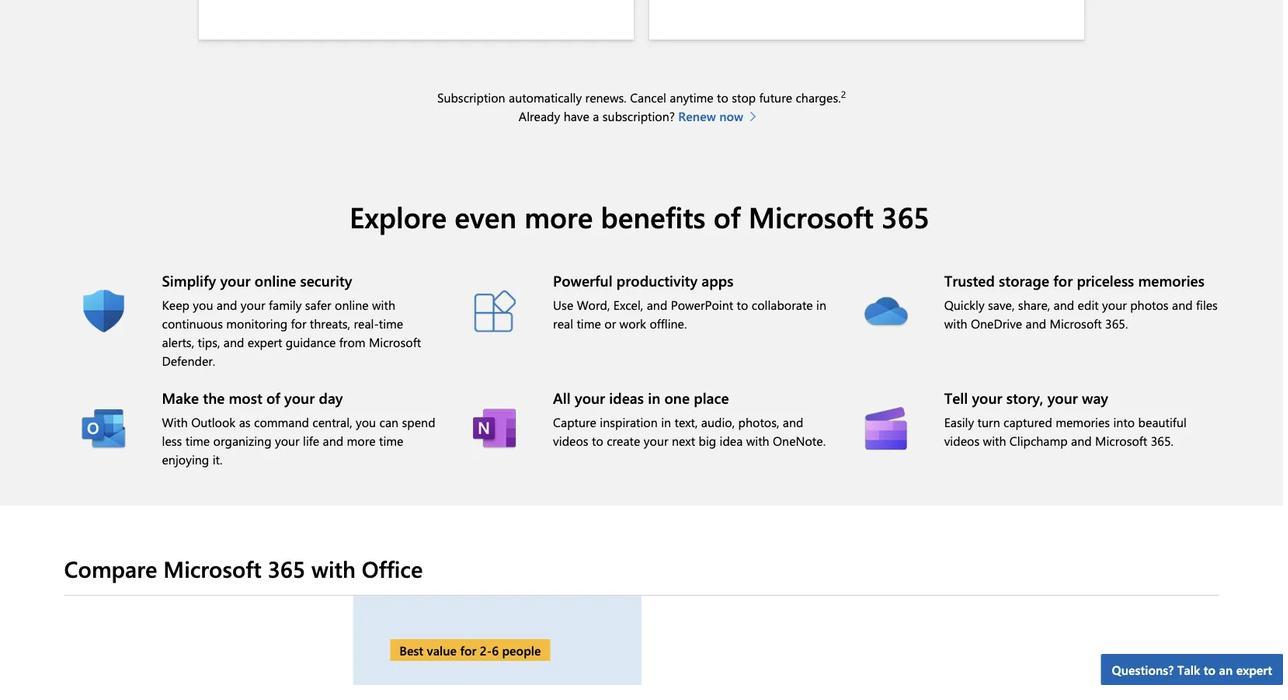 Task type: locate. For each thing, give the bounding box(es) containing it.
outlook
[[191, 414, 236, 430]]

capture
[[553, 414, 596, 430]]

0 horizontal spatial 365.
[[1105, 315, 1128, 332]]

for inside simplify your online security keep you and your family safer online with continuous monitoring for threats, real-time alerts, tips, and expert guidance from microsoft defender.
[[291, 315, 306, 332]]

command
[[254, 414, 309, 430]]

2 horizontal spatial in
[[816, 296, 826, 313]]

make
[[162, 388, 199, 408]]

in left one
[[648, 388, 660, 408]]

2 vertical spatial for
[[460, 642, 476, 659]]

videos down capture
[[553, 432, 588, 449]]

1 horizontal spatial for
[[460, 642, 476, 659]]

to inside the "powerful productivity apps use word, excel, and powerpoint to collaborate in real time or work offline."
[[737, 296, 748, 313]]

excel,
[[613, 296, 643, 313]]

priceless
[[1077, 271, 1134, 290]]

your right the all
[[575, 388, 605, 408]]

to up renew now link
[[717, 89, 728, 106]]

0 horizontal spatial of
[[266, 388, 280, 408]]

microsoft
[[748, 198, 874, 236], [1050, 315, 1102, 332], [369, 334, 421, 350], [1095, 432, 1147, 449], [163, 554, 262, 584]]

memories inside trusted storage for priceless memories quickly save, share, and edit your photos and files with onedrive and microsoft 365.
[[1138, 271, 1205, 290]]

your
[[220, 271, 251, 290], [241, 296, 265, 313], [1102, 296, 1127, 313], [284, 388, 315, 408], [575, 388, 605, 408], [972, 388, 1002, 408], [1047, 388, 1078, 408], [275, 432, 300, 449], [644, 432, 668, 449]]

in right collaborate
[[816, 296, 826, 313]]

more down the central,
[[347, 432, 376, 449]]

compare microsoft 365 with office
[[64, 554, 423, 584]]

1 vertical spatial of
[[266, 388, 280, 408]]

continuous
[[162, 315, 223, 332]]

for inside trusted storage for priceless memories quickly save, share, and edit your photos and files with onedrive and microsoft 365.
[[1053, 271, 1073, 290]]

0 horizontal spatial online
[[255, 271, 296, 290]]

have
[[564, 108, 589, 124]]

monitoring
[[226, 315, 287, 332]]

captured
[[1004, 414, 1052, 430]]

expert right an
[[1236, 661, 1272, 678]]

0 vertical spatial 365.
[[1105, 315, 1128, 332]]

keep
[[162, 296, 189, 313]]

1 horizontal spatial expert
[[1236, 661, 1272, 678]]

memories
[[1138, 271, 1205, 290], [1056, 414, 1110, 430]]

more up powerful
[[524, 198, 593, 236]]

an
[[1219, 661, 1233, 678]]

a
[[593, 108, 599, 124]]

most
[[229, 388, 262, 408]]

with down quickly
[[944, 315, 967, 332]]

family
[[269, 296, 302, 313]]

for
[[1053, 271, 1073, 290], [291, 315, 306, 332], [460, 642, 476, 659]]

more inside make the most of your day with outlook as command central, you can spend less time organizing your life and more time enjoying it.
[[347, 432, 376, 449]]

text,
[[675, 414, 698, 430]]

of up 'apps'
[[714, 198, 741, 236]]

365.
[[1105, 315, 1128, 332], [1151, 432, 1174, 449]]

0 horizontal spatial memories
[[1056, 414, 1110, 430]]

with left office at the left
[[311, 554, 356, 584]]

to inside dropdown button
[[1204, 661, 1216, 678]]

0 horizontal spatial expert
[[248, 334, 282, 350]]

your up turn
[[972, 388, 1002, 408]]

and inside all your ideas in one place capture inspiration in text, audio, photos, and videos to create your next big idea with onenote.
[[783, 414, 803, 430]]

time down word,
[[577, 315, 601, 332]]

0 horizontal spatial 365
[[268, 554, 305, 584]]

1 vertical spatial 365.
[[1151, 432, 1174, 449]]

for up guidance
[[291, 315, 306, 332]]

online up real-
[[335, 296, 369, 313]]

files
[[1196, 296, 1218, 313]]

0 horizontal spatial more
[[347, 432, 376, 449]]

in left text,
[[661, 414, 671, 430]]

to inside subscription automatically renews. cancel anytime to stop future charges. 2 already have a subscription? renew now
[[717, 89, 728, 106]]

for for trusted
[[1053, 271, 1073, 290]]

of
[[714, 198, 741, 236], [266, 388, 280, 408]]

to left collaborate
[[737, 296, 748, 313]]

defender.
[[162, 352, 215, 369]]

for right 'storage'
[[1053, 271, 1073, 290]]

beautiful
[[1138, 414, 1187, 430]]

of up command
[[266, 388, 280, 408]]

alerts,
[[162, 334, 194, 350]]

and up onenote. on the bottom right of the page
[[783, 414, 803, 430]]

security
[[300, 271, 352, 290]]

with down photos,
[[746, 432, 769, 449]]

the
[[203, 388, 225, 408]]

and up offline.
[[647, 296, 667, 313]]

365. down priceless
[[1105, 315, 1128, 332]]

365. down beautiful
[[1151, 432, 1174, 449]]

expert
[[248, 334, 282, 350], [1236, 661, 1272, 678]]

way
[[1082, 388, 1108, 408]]

renew
[[678, 108, 716, 124]]

to left create
[[592, 432, 603, 449]]

365
[[882, 198, 930, 236], [268, 554, 305, 584]]

online up 'family'
[[255, 271, 296, 290]]

spend
[[402, 414, 435, 430]]

with up real-
[[372, 296, 395, 313]]

your inside trusted storage for priceless memories quickly save, share, and edit your photos and files with onedrive and microsoft 365.
[[1102, 296, 1127, 313]]

easily
[[944, 414, 974, 430]]

renew now link
[[678, 107, 764, 125]]

to left an
[[1204, 661, 1216, 678]]

productivity
[[617, 271, 698, 290]]

subscription automatically renews. cancel anytime to stop future charges. 2 already have a subscription? renew now
[[437, 88, 846, 124]]

0 vertical spatial more
[[524, 198, 593, 236]]

0 horizontal spatial you
[[193, 296, 213, 313]]

0 vertical spatial expert
[[248, 334, 282, 350]]

you inside make the most of your day with outlook as command central, you can spend less time organizing your life and more time enjoying it.
[[356, 414, 376, 430]]

expert inside simplify your online security keep you and your family safer online with continuous monitoring for threats, real-time alerts, tips, and expert guidance from microsoft defender.
[[248, 334, 282, 350]]

0 vertical spatial memories
[[1138, 271, 1205, 290]]

0 horizontal spatial in
[[648, 388, 660, 408]]

or
[[604, 315, 616, 332]]

1 horizontal spatial 365
[[882, 198, 930, 236]]

for left '2-'
[[460, 642, 476, 659]]

time right threats, in the top left of the page
[[379, 315, 403, 332]]

enjoying
[[162, 451, 209, 468]]

inspiration
[[600, 414, 658, 430]]

office
[[362, 554, 423, 584]]

people
[[502, 642, 541, 659]]

6
[[492, 642, 499, 659]]

in
[[816, 296, 826, 313], [648, 388, 660, 408], [661, 414, 671, 430]]

your down priceless
[[1102, 296, 1127, 313]]

subscription?
[[603, 108, 675, 124]]

microsoft inside trusted storage for priceless memories quickly save, share, and edit your photos and files with onedrive and microsoft 365.
[[1050, 315, 1102, 332]]

charges.
[[796, 89, 841, 106]]

1 horizontal spatial 365.
[[1151, 432, 1174, 449]]

and inside make the most of your day with outlook as command central, you can spend less time organizing your life and more time enjoying it.
[[323, 432, 343, 449]]

turn
[[978, 414, 1000, 430]]

apps
[[702, 271, 733, 290]]

tell
[[944, 388, 968, 408]]

1 vertical spatial for
[[291, 315, 306, 332]]

1 vertical spatial more
[[347, 432, 376, 449]]

2 vertical spatial in
[[661, 414, 671, 430]]

you up continuous
[[193, 296, 213, 313]]

and down the central,
[[323, 432, 343, 449]]

day
[[319, 388, 343, 408]]

and
[[217, 296, 237, 313], [647, 296, 667, 313], [1054, 296, 1074, 313], [1172, 296, 1193, 313], [1026, 315, 1046, 332], [224, 334, 244, 350], [783, 414, 803, 430], [323, 432, 343, 449]]

0 vertical spatial in
[[816, 296, 826, 313]]

1 vertical spatial memories
[[1056, 414, 1110, 430]]

one
[[664, 388, 690, 408]]

memories up photos
[[1138, 271, 1205, 290]]

with inside all your ideas in one place capture inspiration in text, audio, photos, and videos to create your next big idea with onenote.
[[746, 432, 769, 449]]

1 horizontal spatial you
[[356, 414, 376, 430]]

expert down monitoring
[[248, 334, 282, 350]]

onedrive
[[971, 315, 1022, 332]]

you left can
[[356, 414, 376, 430]]

expert inside dropdown button
[[1236, 661, 1272, 678]]

1 horizontal spatial memories
[[1138, 271, 1205, 290]]

more
[[524, 198, 593, 236], [347, 432, 376, 449]]

2 videos from the left
[[944, 432, 980, 449]]

organizing
[[213, 432, 271, 449]]

memories down 'way'
[[1056, 414, 1110, 430]]

1 videos from the left
[[553, 432, 588, 449]]

edit
[[1078, 296, 1099, 313]]

0 horizontal spatial for
[[291, 315, 306, 332]]

real-
[[354, 315, 379, 332]]

0 horizontal spatial videos
[[553, 432, 588, 449]]

you inside simplify your online security keep you and your family safer online with continuous monitoring for threats, real-time alerts, tips, and expert guidance from microsoft defender.
[[193, 296, 213, 313]]

1 vertical spatial online
[[335, 296, 369, 313]]

simplify your online security keep you and your family safer online with continuous monitoring for threats, real-time alerts, tips, and expert guidance from microsoft defender.
[[162, 271, 421, 369]]

to inside all your ideas in one place capture inspiration in text, audio, photos, and videos to create your next big idea with onenote.
[[592, 432, 603, 449]]

trusted storage for priceless memories quickly save, share, and edit your photos and files with onedrive and microsoft 365.
[[944, 271, 1218, 332]]

real
[[553, 315, 573, 332]]

with down turn
[[983, 432, 1006, 449]]

1 vertical spatial expert
[[1236, 661, 1272, 678]]

1 vertical spatial you
[[356, 414, 376, 430]]

questions? talk to an expert button
[[1101, 654, 1283, 685]]

1 horizontal spatial of
[[714, 198, 741, 236]]

life
[[303, 432, 319, 449]]

make the most of your day with outlook as command central, you can spend less time organizing your life and more time enjoying it.
[[162, 388, 435, 468]]

subscription
[[437, 89, 505, 106]]

1 horizontal spatial online
[[335, 296, 369, 313]]

2 horizontal spatial for
[[1053, 271, 1073, 290]]

0 vertical spatial you
[[193, 296, 213, 313]]

0 vertical spatial for
[[1053, 271, 1073, 290]]

and down share,
[[1026, 315, 1046, 332]]

your up monitoring
[[241, 296, 265, 313]]

2
[[841, 88, 846, 100]]

1 vertical spatial 365
[[268, 554, 305, 584]]

1 horizontal spatial videos
[[944, 432, 980, 449]]

videos down easily
[[944, 432, 980, 449]]

collaborate
[[752, 296, 813, 313]]



Task type: describe. For each thing, give the bounding box(es) containing it.
powerful productivity apps use word, excel, and powerpoint to collaborate in real time or work offline.
[[553, 271, 826, 332]]

and up monitoring
[[217, 296, 237, 313]]

of inside make the most of your day with outlook as command central, you can spend less time organizing your life and more time enjoying it.
[[266, 388, 280, 408]]

0 vertical spatial 365
[[882, 198, 930, 236]]

questions? talk to an expert
[[1112, 661, 1272, 678]]

simplify
[[162, 271, 216, 290]]

value
[[427, 642, 457, 659]]

time down can
[[379, 432, 403, 449]]

tell your story, your way easily turn captured memories into beautiful videos with clipchamp and microsoft 365.
[[944, 388, 1187, 449]]

renews.
[[585, 89, 627, 106]]

for for best
[[460, 642, 476, 659]]

into
[[1113, 414, 1135, 430]]

all your ideas in one place capture inspiration in text, audio, photos, and videos to create your next big idea with onenote.
[[553, 388, 826, 449]]

with inside trusted storage for priceless memories quickly save, share, and edit your photos and files with onedrive and microsoft 365.
[[944, 315, 967, 332]]

microsoft inside simplify your online security keep you and your family safer online with continuous monitoring for threats, real-time alerts, tips, and expert guidance from microsoft defender.
[[369, 334, 421, 350]]

365. inside tell your story, your way easily turn captured memories into beautiful videos with clipchamp and microsoft 365.
[[1151, 432, 1174, 449]]

now
[[719, 108, 743, 124]]

microsoft inside tell your story, your way easily turn captured memories into beautiful videos with clipchamp and microsoft 365.
[[1095, 432, 1147, 449]]

0 vertical spatial online
[[255, 271, 296, 290]]

use
[[553, 296, 573, 313]]

idea
[[720, 432, 743, 449]]

your left 'way'
[[1047, 388, 1078, 408]]

your up command
[[284, 388, 315, 408]]

photos,
[[738, 414, 779, 430]]

as
[[239, 414, 251, 430]]

safer
[[305, 296, 331, 313]]

talk
[[1177, 661, 1200, 678]]

1 horizontal spatial in
[[661, 414, 671, 430]]

2-
[[480, 642, 492, 659]]

automatically
[[509, 89, 582, 106]]

even
[[455, 198, 517, 236]]

can
[[379, 414, 399, 430]]

1 horizontal spatial more
[[524, 198, 593, 236]]

time up enjoying
[[185, 432, 210, 449]]

time inside simplify your online security keep you and your family safer online with continuous monitoring for threats, real-time alerts, tips, and expert guidance from microsoft defender.
[[379, 315, 403, 332]]

and inside the "powerful productivity apps use word, excel, and powerpoint to collaborate in real time or work offline."
[[647, 296, 667, 313]]

questions?
[[1112, 661, 1174, 678]]

your down command
[[275, 432, 300, 449]]

compare
[[64, 554, 157, 584]]

onenote.
[[773, 432, 826, 449]]

1 vertical spatial in
[[648, 388, 660, 408]]

your right simplify
[[220, 271, 251, 290]]

create
[[607, 432, 640, 449]]

ideas
[[609, 388, 644, 408]]

powerpoint
[[671, 296, 733, 313]]

best
[[399, 642, 423, 659]]

story,
[[1006, 388, 1043, 408]]

guidance
[[286, 334, 336, 350]]

best value for 2-6 people
[[399, 642, 541, 659]]

memories inside tell your story, your way easily turn captured memories into beautiful videos with clipchamp and microsoft 365.
[[1056, 414, 1110, 430]]

your left 'next'
[[644, 432, 668, 449]]

share,
[[1018, 296, 1050, 313]]

time inside the "powerful productivity apps use word, excel, and powerpoint to collaborate in real time or work offline."
[[577, 315, 601, 332]]

and left files
[[1172, 296, 1193, 313]]

explore
[[350, 198, 447, 236]]

videos inside tell your story, your way easily turn captured memories into beautiful videos with clipchamp and microsoft 365.
[[944, 432, 980, 449]]

benefits
[[601, 198, 706, 236]]

storage
[[999, 271, 1049, 290]]

quickly
[[944, 296, 985, 313]]

and right tips,
[[224, 334, 244, 350]]

big
[[699, 432, 716, 449]]

next
[[672, 432, 695, 449]]

place
[[694, 388, 729, 408]]

tips,
[[198, 334, 220, 350]]

future
[[759, 89, 792, 106]]

work
[[619, 315, 646, 332]]

it.
[[213, 451, 222, 468]]

clipchamp and
[[1010, 432, 1092, 449]]

with inside tell your story, your way easily turn captured memories into beautiful videos with clipchamp and microsoft 365.
[[983, 432, 1006, 449]]

less
[[162, 432, 182, 449]]

0 vertical spatial of
[[714, 198, 741, 236]]

powerful
[[553, 271, 613, 290]]

anytime
[[670, 89, 714, 106]]

all
[[553, 388, 571, 408]]

in inside the "powerful productivity apps use word, excel, and powerpoint to collaborate in real time or work offline."
[[816, 296, 826, 313]]

threats,
[[310, 315, 350, 332]]

trusted
[[944, 271, 995, 290]]

audio,
[[701, 414, 735, 430]]

with
[[162, 414, 188, 430]]

and left edit
[[1054, 296, 1074, 313]]

central,
[[312, 414, 352, 430]]

videos inside all your ideas in one place capture inspiration in text, audio, photos, and videos to create your next big idea with onenote.
[[553, 432, 588, 449]]

with inside simplify your online security keep you and your family safer online with continuous monitoring for threats, real-time alerts, tips, and expert guidance from microsoft defender.
[[372, 296, 395, 313]]

explore even more benefits of microsoft 365
[[350, 198, 934, 236]]

already
[[519, 108, 560, 124]]

365. inside trusted storage for priceless memories quickly save, share, and edit your photos and files with onedrive and microsoft 365.
[[1105, 315, 1128, 332]]

from
[[339, 334, 365, 350]]

save,
[[988, 296, 1015, 313]]

word,
[[577, 296, 610, 313]]



Task type: vqa. For each thing, say whether or not it's contained in the screenshot.


